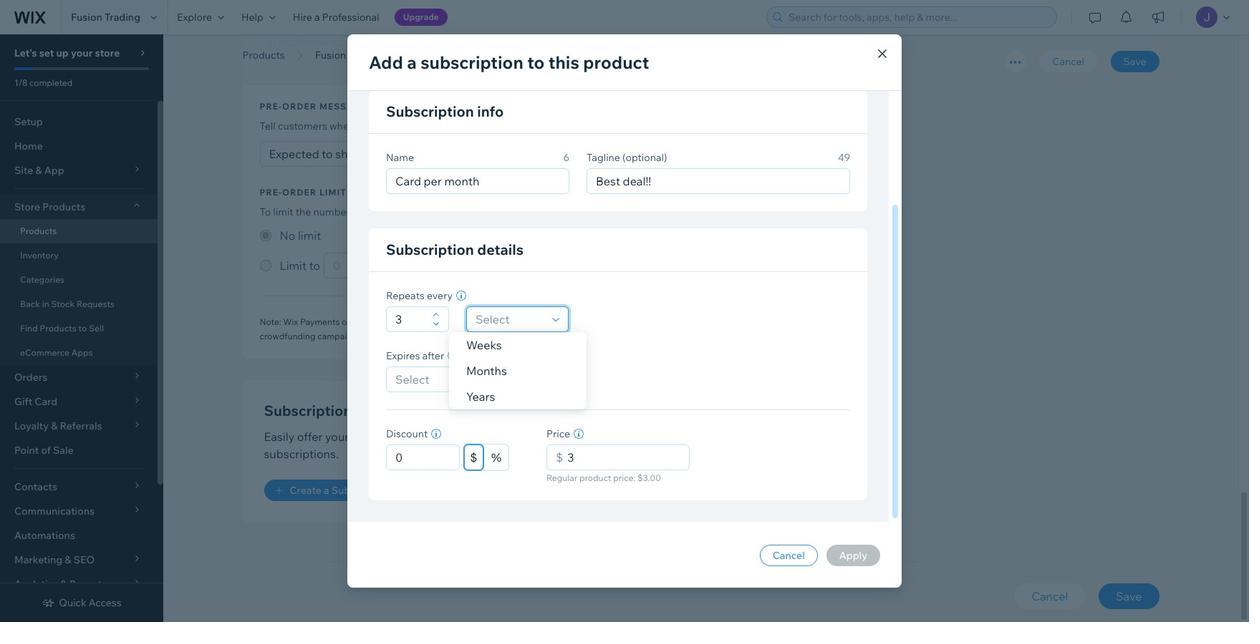 Task type: describe. For each thing, give the bounding box(es) containing it.
only
[[342, 317, 359, 328]]

store products button
[[0, 195, 158, 219]]

easily
[[264, 430, 295, 444]]

subscriptions.
[[264, 447, 339, 462]]

in
[[42, 299, 49, 309]]

when inside note: wix payments only supports pre-orders when the products are delivered within 12 months of the purchase date, and are not part of a crowdfunding campaign.
[[443, 317, 464, 328]]

a inside note: wix payments only supports pre-orders when the products are delivered within 12 months of the purchase date, and are not part of a crowdfunding campaign.
[[804, 317, 809, 328]]

automations
[[14, 529, 75, 542]]

months
[[466, 364, 507, 378]]

1 vertical spatial select field
[[391, 367, 549, 392]]

requests
[[77, 299, 115, 309]]

on
[[402, 430, 416, 444]]

sidebar element
[[0, 34, 163, 623]]

help
[[241, 11, 264, 24]]

2 are from the left
[[746, 317, 759, 328]]

1 it's from the left
[[466, 35, 481, 49]]

list box containing weeks
[[449, 332, 587, 410]]

2 it's from the left
[[577, 35, 592, 49]]

crowdfunding
[[260, 331, 316, 342]]

when inside let customers buy this product before it's released or when it's out of stock. learn about pre-order
[[545, 35, 574, 49]]

available
[[392, 206, 433, 219]]

$3.00
[[638, 473, 661, 484]]

sale
[[53, 444, 74, 457]]

product left price: at the bottom of page
[[580, 473, 612, 484]]

part
[[776, 317, 793, 328]]

years
[[466, 390, 495, 404]]

inventory
[[20, 250, 59, 261]]

professional
[[322, 11, 379, 24]]

of inside sidebar element
[[41, 444, 51, 457]]

will
[[416, 120, 431, 133]]

find products to sell link
[[0, 317, 158, 341]]

completed
[[29, 77, 73, 88]]

0 horizontal spatial limit
[[273, 206, 293, 219]]

products inside subscriptions form
[[242, 49, 285, 62]]

order for to limit the number of items available for pre-order, start tracking this product's inventory.
[[282, 187, 317, 198]]

delivered.
[[500, 120, 546, 133]]

message
[[319, 101, 367, 112]]

0 horizontal spatial when
[[329, 120, 355, 133]]

customers for when
[[278, 120, 327, 133]]

learn how link
[[677, 206, 725, 219]]

of inside let customers buy this product before it's released or when it's out of stock. learn about pre-order
[[615, 35, 625, 49]]

recurring
[[428, 430, 476, 444]]

price:
[[613, 473, 636, 484]]

expires after
[[386, 350, 444, 362]]

note:
[[260, 317, 281, 328]]

1 vertical spatial save
[[1116, 590, 1142, 604]]

ecommerce apps link
[[0, 341, 158, 365]]

1/8
[[14, 77, 27, 88]]

$ inside button
[[471, 451, 477, 464]]

point
[[14, 444, 39, 457]]

explore
[[177, 11, 212, 24]]

49
[[838, 151, 850, 164]]

2 0 number field from the left
[[563, 446, 685, 470]]

products up ecommerce apps
[[40, 323, 77, 334]]

products link inside subscriptions form
[[235, 48, 292, 62]]

hire a professional
[[293, 11, 379, 24]]

learn about pre-order link
[[260, 50, 377, 68]]

buy
[[338, 35, 358, 49]]

1 are from the left
[[520, 317, 532, 328]]

upgrade button
[[394, 9, 448, 26]]

payments
[[300, 317, 340, 328]]

tagline
[[587, 151, 620, 164]]

tell
[[260, 120, 276, 133]]

date,
[[707, 317, 727, 328]]

setup link
[[0, 110, 158, 134]]

about
[[292, 52, 324, 66]]

products inside easily offer your products on a recurring basis with subscriptions.
[[352, 430, 400, 444]]

1 horizontal spatial $
[[556, 451, 563, 465]]

tagline (optional)
[[587, 151, 667, 164]]

hire a professional link
[[284, 0, 388, 34]]

weeks
[[466, 338, 502, 352]]

or for shipped
[[488, 120, 498, 133]]

of right months
[[643, 317, 651, 328]]

subscriptions form
[[163, 0, 1249, 623]]

purchase
[[668, 317, 705, 328]]

0 horizontal spatial the
[[296, 206, 311, 219]]

add a subscription to this product
[[369, 52, 649, 73]]

pre- inside let customers buy this product before it's released or when it's out of stock. learn about pre-order
[[326, 52, 348, 66]]

product inside let customers buy this product before it's released or when it's out of stock. learn about pre-order
[[383, 35, 426, 49]]

let's set up your store
[[14, 47, 120, 59]]

easily offer your products on a recurring basis with subscriptions.
[[264, 430, 532, 462]]

items
[[364, 206, 390, 219]]

learn inside let customers buy this product before it's released or when it's out of stock. learn about pre-order
[[260, 52, 290, 66]]

fusion for fusion trading
[[71, 11, 102, 24]]

1 vertical spatial cancel
[[773, 549, 805, 562]]

subscriptions
[[264, 402, 359, 420]]

1 vertical spatial products link
[[0, 219, 158, 244]]

a for professional
[[315, 11, 320, 24]]

store products
[[14, 201, 85, 213]]

pre-order limit
[[260, 187, 347, 198]]

to
[[260, 206, 271, 219]]

pre-order message
[[260, 101, 367, 112]]

2 horizontal spatial the
[[653, 317, 666, 328]]

0 vertical spatial save button
[[1111, 51, 1159, 72]]

supports
[[361, 317, 397, 328]]

inventory.
[[629, 206, 675, 219]]

to inside sidebar element
[[78, 323, 87, 334]]

subscription info
[[386, 102, 504, 120]]

12
[[600, 317, 609, 328]]

0 vertical spatial select field
[[471, 307, 548, 332]]

find products to sell
[[20, 323, 104, 334]]

let
[[260, 35, 277, 49]]

number
[[313, 206, 350, 219]]

not
[[761, 317, 774, 328]]

within
[[574, 317, 598, 328]]

1/8 completed
[[14, 77, 73, 88]]

create a subscription
[[290, 485, 392, 497]]

ecommerce apps
[[20, 347, 93, 358]]

of left items
[[352, 206, 362, 219]]



Task type: vqa. For each thing, say whether or not it's contained in the screenshot.
All
no



Task type: locate. For each thing, give the bounding box(es) containing it.
1 horizontal spatial products
[[482, 317, 518, 328]]

1 horizontal spatial to
[[527, 52, 545, 73]]

fusion left trading
[[71, 11, 102, 24]]

% button
[[484, 445, 509, 471]]

$ button
[[464, 445, 484, 471]]

1 vertical spatial save button
[[1099, 584, 1159, 610]]

of right out
[[615, 35, 625, 49]]

your right offer
[[325, 430, 349, 444]]

or right shipped
[[488, 120, 498, 133]]

1 vertical spatial order
[[282, 101, 317, 112]]

0 vertical spatial pre-
[[260, 101, 282, 112]]

it's up subscription
[[466, 35, 481, 49]]

how
[[706, 206, 725, 219]]

store
[[95, 47, 120, 59]]

pre- right for
[[451, 206, 470, 219]]

products up weeks at bottom
[[482, 317, 518, 328]]

pre- left toy
[[326, 52, 348, 66]]

start
[[499, 206, 521, 219]]

a right the create
[[324, 485, 329, 497]]

tracking
[[523, 206, 562, 219]]

store
[[14, 201, 40, 213]]

0 vertical spatial order
[[348, 52, 377, 66]]

customers up about
[[279, 35, 336, 49]]

2 horizontal spatial pre-
[[451, 206, 470, 219]]

e.g., Subscribe & save 15% field
[[592, 169, 845, 193]]

1 vertical spatial cancel button
[[760, 545, 818, 567]]

2 vertical spatial when
[[443, 317, 464, 328]]

a inside easily offer your products on a recurring basis with subscriptions.
[[419, 430, 425, 444]]

repeats
[[386, 289, 425, 302]]

0 horizontal spatial fusion
[[71, 11, 102, 24]]

6
[[563, 151, 570, 164]]

1 horizontal spatial fusion
[[315, 49, 346, 62]]

1 vertical spatial pre-
[[451, 206, 470, 219]]

Select field
[[471, 307, 548, 332], [391, 367, 549, 392]]

products inside note: wix payments only supports pre-orders when the products are delivered within 12 months of the purchase date, and are not part of a crowdfunding campaign.
[[482, 317, 518, 328]]

are left not
[[746, 317, 759, 328]]

the left the purchase
[[653, 317, 666, 328]]

be
[[433, 120, 445, 133]]

stock
[[51, 299, 75, 309]]

add
[[369, 52, 403, 73]]

of right part
[[795, 317, 803, 328]]

fusion
[[71, 11, 102, 24], [315, 49, 346, 62]]

subscription inside 'button'
[[332, 485, 392, 497]]

learn down let
[[260, 52, 290, 66]]

basis
[[479, 430, 507, 444]]

categories
[[20, 274, 65, 285]]

after
[[422, 350, 444, 362]]

products up inventory
[[20, 226, 57, 236]]

your inside sidebar element
[[71, 47, 93, 59]]

None text field
[[391, 307, 428, 332]]

inventory link
[[0, 244, 158, 268]]

it's
[[466, 35, 481, 49], [577, 35, 592, 49]]

0 number field
[[391, 446, 455, 470], [563, 446, 685, 470]]

create a subscription button
[[264, 480, 405, 502]]

fusion toy
[[315, 49, 365, 62]]

0 horizontal spatial learn
[[260, 52, 290, 66]]

Tell customers when this product will be shipped or delivered. field
[[265, 142, 821, 167]]

0 horizontal spatial $
[[471, 451, 477, 464]]

1 vertical spatial learn
[[677, 206, 704, 219]]

a right hire
[[315, 11, 320, 24]]

0 vertical spatial cancel
[[1053, 55, 1085, 68]]

0 vertical spatial limit
[[319, 187, 347, 198]]

1 vertical spatial your
[[325, 430, 349, 444]]

note: wix payments only supports pre-orders when the products are delivered within 12 months of the purchase date, and are not part of a crowdfunding campaign.
[[260, 317, 809, 342]]

shipped
[[448, 120, 486, 133]]

0 horizontal spatial your
[[71, 47, 93, 59]]

products right store
[[42, 201, 85, 213]]

discount
[[386, 428, 428, 441]]

your inside easily offer your products on a recurring basis with subscriptions.
[[325, 430, 349, 444]]

a inside create a subscription 'button'
[[324, 485, 329, 497]]

setup
[[14, 115, 43, 128]]

Search for tools, apps, help & more... field
[[784, 7, 1052, 27]]

back
[[20, 299, 40, 309]]

are left delivered
[[520, 317, 532, 328]]

1 vertical spatial when
[[329, 120, 355, 133]]

2 vertical spatial order
[[282, 187, 317, 198]]

quick access button
[[42, 597, 122, 610]]

when right orders
[[443, 317, 464, 328]]

0 vertical spatial products
[[482, 317, 518, 328]]

0 vertical spatial when
[[545, 35, 574, 49]]

1 horizontal spatial the
[[466, 317, 480, 328]]

order down buy
[[348, 52, 377, 66]]

expires
[[386, 350, 420, 362]]

point of sale link
[[0, 438, 158, 463]]

to limit the number of items available for pre-order, start tracking this product's inventory. learn how
[[260, 206, 725, 219]]

customers inside let customers buy this product before it's released or when it's out of stock. learn about pre-order
[[279, 35, 336, 49]]

delivered
[[534, 317, 572, 328]]

1 horizontal spatial 0 number field
[[563, 446, 685, 470]]

product up add
[[383, 35, 426, 49]]

subscription
[[386, 102, 474, 120], [386, 241, 474, 259], [332, 485, 392, 497]]

subscription for subscription details
[[386, 241, 474, 259]]

learn left how
[[677, 206, 704, 219]]

1 horizontal spatial it's
[[577, 35, 592, 49]]

0 vertical spatial products link
[[235, 48, 292, 62]]

products link down help 'button'
[[235, 48, 292, 62]]

stock.
[[628, 35, 660, 49]]

a for subscription
[[407, 52, 417, 73]]

option group
[[260, 227, 826, 279]]

to down released
[[527, 52, 545, 73]]

every
[[427, 289, 453, 302]]

a right part
[[804, 317, 809, 328]]

or
[[532, 35, 543, 49], [488, 120, 498, 133]]

customers for buy
[[279, 35, 336, 49]]

0 vertical spatial learn
[[260, 52, 290, 66]]

select field down weeks at bottom
[[391, 367, 549, 392]]

released
[[483, 35, 529, 49]]

fusion inside subscriptions form
[[315, 49, 346, 62]]

campaign.
[[318, 331, 359, 342]]

0 horizontal spatial products link
[[0, 219, 158, 244]]

this
[[361, 35, 381, 49], [549, 52, 579, 73], [357, 120, 374, 133], [564, 206, 581, 219]]

months
[[611, 317, 641, 328]]

fusion left toy
[[315, 49, 346, 62]]

products link down store products
[[0, 219, 158, 244]]

1 vertical spatial products
[[352, 430, 400, 444]]

1 0 number field from the left
[[391, 446, 455, 470]]

0 vertical spatial customers
[[279, 35, 336, 49]]

2 vertical spatial cancel
[[1032, 590, 1068, 604]]

and
[[729, 317, 744, 328]]

order left message
[[282, 101, 317, 112]]

when down message
[[329, 120, 355, 133]]

are
[[520, 317, 532, 328], [746, 317, 759, 328]]

customers down pre-order message
[[278, 120, 327, 133]]

products
[[482, 317, 518, 328], [352, 430, 400, 444]]

name
[[386, 151, 414, 164]]

this inside let customers buy this product before it's released or when it's out of stock. learn about pre-order
[[361, 35, 381, 49]]

fusion for fusion toy
[[315, 49, 346, 62]]

subscription for subscription info
[[386, 102, 474, 120]]

order,
[[470, 206, 497, 219]]

of
[[615, 35, 625, 49], [352, 206, 362, 219], [643, 317, 651, 328], [795, 317, 803, 328], [41, 444, 51, 457]]

0 vertical spatial to
[[527, 52, 545, 73]]

0 vertical spatial your
[[71, 47, 93, 59]]

1 horizontal spatial are
[[746, 317, 759, 328]]

1 horizontal spatial limit
[[319, 187, 347, 198]]

product down out
[[583, 52, 649, 73]]

set
[[39, 47, 54, 59]]

0 horizontal spatial 0 number field
[[391, 446, 455, 470]]

order for tell customers when this product will be shipped or delivered.
[[282, 101, 317, 112]]

0 vertical spatial cancel button
[[1040, 51, 1097, 72]]

before
[[428, 35, 463, 49]]

products down help 'button'
[[242, 49, 285, 62]]

0 vertical spatial subscription
[[386, 102, 474, 120]]

ecommerce
[[20, 347, 69, 358]]

1 vertical spatial fusion
[[315, 49, 346, 62]]

quick
[[59, 597, 86, 610]]

1 vertical spatial pre-
[[260, 187, 282, 198]]

upgrade
[[403, 11, 439, 22]]

home link
[[0, 134, 158, 158]]

1 vertical spatial limit
[[273, 206, 293, 219]]

1 vertical spatial customers
[[278, 120, 327, 133]]

1 vertical spatial to
[[78, 323, 87, 334]]

learn
[[260, 52, 290, 66], [677, 206, 704, 219]]

apps
[[71, 347, 93, 358]]

when left out
[[545, 35, 574, 49]]

wix
[[283, 317, 298, 328]]

back in stock requests
[[20, 299, 115, 309]]

0 vertical spatial fusion
[[71, 11, 102, 24]]

2 vertical spatial cancel button
[[1015, 584, 1086, 610]]

list box
[[449, 332, 587, 410]]

%
[[491, 451, 502, 464]]

0 vertical spatial save
[[1124, 55, 1147, 68]]

1 horizontal spatial or
[[532, 35, 543, 49]]

e.g., Coffee of the Month field
[[391, 169, 564, 193]]

products left on
[[352, 430, 400, 444]]

0 horizontal spatial or
[[488, 120, 498, 133]]

limit right to at the left top of the page
[[273, 206, 293, 219]]

0 number field up price: at the bottom of page
[[563, 446, 685, 470]]

1 horizontal spatial when
[[443, 317, 464, 328]]

pre- for to limit the number of items available for pre-order, start tracking this product's inventory.
[[260, 187, 282, 198]]

products inside popup button
[[42, 201, 85, 213]]

to
[[527, 52, 545, 73], [78, 323, 87, 334]]

1 horizontal spatial learn
[[677, 206, 704, 219]]

out
[[594, 35, 612, 49]]

2 vertical spatial pre-
[[399, 317, 415, 328]]

of left "sale"
[[41, 444, 51, 457]]

1 pre- from the top
[[260, 101, 282, 112]]

categories link
[[0, 268, 158, 292]]

product's
[[583, 206, 627, 219]]

1 vertical spatial subscription
[[386, 241, 474, 259]]

orders
[[415, 317, 441, 328]]

help button
[[233, 0, 284, 34]]

save
[[1124, 55, 1147, 68], [1116, 590, 1142, 604]]

1 horizontal spatial pre-
[[399, 317, 415, 328]]

limit up "number"
[[319, 187, 347, 198]]

(optional)
[[623, 151, 667, 164]]

pre- up tell at the top
[[260, 101, 282, 112]]

repeats every
[[386, 289, 453, 302]]

pre- down 'repeats'
[[399, 317, 415, 328]]

product left will
[[376, 120, 414, 133]]

0 horizontal spatial are
[[520, 317, 532, 328]]

0 horizontal spatial it's
[[466, 35, 481, 49]]

the up weeks at bottom
[[466, 317, 480, 328]]

0 vertical spatial pre-
[[326, 52, 348, 66]]

$ left %
[[471, 451, 477, 464]]

subscription
[[421, 52, 524, 73]]

2 pre- from the top
[[260, 187, 282, 198]]

the down pre-order limit
[[296, 206, 311, 219]]

or right released
[[532, 35, 543, 49]]

1 vertical spatial or
[[488, 120, 498, 133]]

or inside let customers buy this product before it's released or when it's out of stock. learn about pre-order
[[532, 35, 543, 49]]

a right on
[[419, 430, 425, 444]]

1 horizontal spatial products link
[[235, 48, 292, 62]]

for
[[435, 206, 448, 219]]

option group inside subscriptions form
[[260, 227, 826, 279]]

it's left out
[[577, 35, 592, 49]]

hire
[[293, 11, 312, 24]]

0 horizontal spatial products
[[352, 430, 400, 444]]

0 horizontal spatial to
[[78, 323, 87, 334]]

cancel for the top cancel button
[[1053, 55, 1085, 68]]

or for released
[[532, 35, 543, 49]]

select field up weeks at bottom
[[471, 307, 548, 332]]

products link
[[235, 48, 292, 62], [0, 219, 158, 244]]

0 horizontal spatial pre-
[[326, 52, 348, 66]]

$
[[556, 451, 563, 465], [471, 451, 477, 464]]

$ up regular
[[556, 451, 563, 465]]

your right 'up' on the left of the page
[[71, 47, 93, 59]]

2 horizontal spatial when
[[545, 35, 574, 49]]

order up "number"
[[282, 187, 317, 198]]

regular
[[547, 473, 578, 484]]

2 vertical spatial subscription
[[332, 485, 392, 497]]

1 horizontal spatial your
[[325, 430, 349, 444]]

toy
[[348, 49, 365, 62]]

sell
[[89, 323, 104, 334]]

limit
[[319, 187, 347, 198], [273, 206, 293, 219]]

cancel for cancel button to the bottom
[[1032, 590, 1068, 604]]

a right add
[[407, 52, 417, 73]]

home
[[14, 140, 43, 153]]

first time_stores_subsciptions and reccuring orders_calender and box copy image
[[668, 417, 822, 488]]

a for subscription
[[324, 485, 329, 497]]

0 number field down on
[[391, 446, 455, 470]]

customers
[[279, 35, 336, 49], [278, 120, 327, 133]]

pre- inside note: wix payments only supports pre-orders when the products are delivered within 12 months of the purchase date, and are not part of a crowdfunding campaign.
[[399, 317, 415, 328]]

pre- up to at the left top of the page
[[260, 187, 282, 198]]

to left sell
[[78, 323, 87, 334]]

pre- for tell customers when this product will be shipped or delivered.
[[260, 101, 282, 112]]

order inside let customers buy this product before it's released or when it's out of stock. learn about pre-order
[[348, 52, 377, 66]]

a inside hire a professional link
[[315, 11, 320, 24]]

0 vertical spatial or
[[532, 35, 543, 49]]

find
[[20, 323, 38, 334]]



